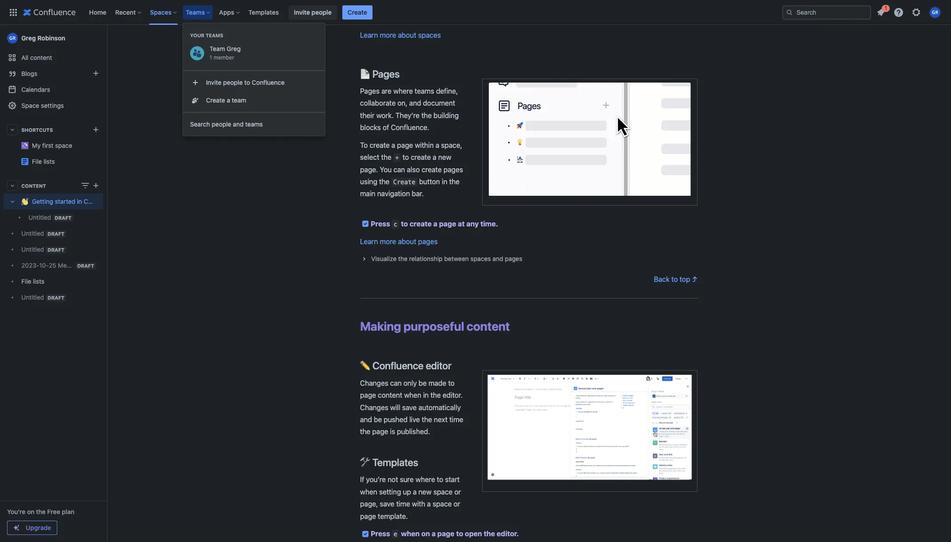 Task type: locate. For each thing, give the bounding box(es) containing it.
1 vertical spatial spaces
[[471, 255, 491, 263]]

more down global "element"
[[380, 31, 396, 39]]

teams for where
[[415, 87, 434, 95]]

0 vertical spatial changes
[[360, 379, 389, 387]]

0 horizontal spatial save
[[380, 500, 395, 508]]

📄 pages
[[360, 68, 400, 80]]

1 horizontal spatial where
[[416, 476, 435, 484]]

0 vertical spatial press
[[371, 220, 390, 228]]

0 horizontal spatial navigation
[[377, 190, 410, 198]]

page left open in the bottom of the page
[[438, 530, 455, 538]]

a down within
[[433, 153, 437, 161]]

when inside changes can only be made to page content when in the editor. changes will save automatically and be pushed live the next time the page is published.
[[404, 391, 422, 399]]

button in the main navigation bar.
[[360, 178, 462, 198]]

their
[[360, 111, 375, 119]]

the down made
[[431, 391, 441, 399]]

pages up collaborate
[[360, 87, 380, 95]]

settings
[[41, 102, 64, 109]]

new inside to create a new page. you can also create pages using the
[[438, 153, 452, 161]]

teams
[[186, 8, 205, 16], [206, 32, 223, 38]]

automatically
[[419, 404, 461, 412]]

to create a page within a space, select the
[[360, 141, 464, 161]]

0 horizontal spatial select
[[360, 153, 380, 161]]

page inside to create a page within a space, select the
[[397, 141, 413, 149]]

spaces button
[[147, 5, 181, 19]]

save up live
[[402, 404, 417, 412]]

greg up all at the top
[[21, 34, 36, 42]]

0 vertical spatial teams
[[415, 87, 434, 95]]

copy image
[[509, 321, 520, 332], [451, 360, 461, 371], [417, 457, 428, 468]]

about up relationship
[[398, 238, 417, 246]]

2 horizontal spatial create
[[393, 179, 416, 186]]

the inside dropdown button
[[398, 255, 408, 263]]

1 horizontal spatial 1
[[885, 5, 888, 11]]

on right you're
[[27, 508, 34, 516]]

they're
[[396, 111, 420, 119]]

2 horizontal spatial confluence
[[373, 360, 424, 372]]

0 vertical spatial on
[[27, 508, 34, 516]]

1 vertical spatial teams
[[245, 120, 263, 128]]

navigation left bar.
[[377, 190, 410, 198]]

when up page,
[[360, 488, 377, 496]]

and inside button
[[233, 120, 244, 128]]

a left at
[[434, 220, 438, 228]]

1 horizontal spatial content
[[378, 391, 402, 399]]

2 horizontal spatial pages
[[505, 255, 523, 263]]

1 vertical spatial time
[[396, 500, 410, 508]]

0 horizontal spatial 1
[[210, 54, 212, 61]]

calendars
[[21, 86, 50, 93]]

0 horizontal spatial main
[[360, 190, 376, 198]]

press
[[371, 220, 390, 228], [371, 530, 390, 538]]

1 vertical spatial be
[[374, 416, 382, 424]]

to right made
[[448, 379, 455, 387]]

confluence down the create a page image
[[84, 198, 116, 205]]

0 vertical spatial 1
[[885, 5, 888, 11]]

greg
[[21, 34, 36, 42], [227, 45, 241, 52]]

save
[[402, 404, 417, 412], [380, 500, 395, 508]]

1 vertical spatial main
[[360, 190, 376, 198]]

0 horizontal spatial on
[[27, 508, 34, 516]]

1 vertical spatial new
[[419, 488, 432, 496]]

0 vertical spatial learn
[[360, 31, 378, 39]]

a right within
[[436, 141, 439, 149]]

1 vertical spatial on
[[422, 530, 430, 538]]

confluence inside space element
[[84, 198, 116, 205]]

1 vertical spatial 1
[[210, 54, 212, 61]]

editor. right open in the bottom of the page
[[497, 530, 519, 538]]

1 vertical spatial save
[[380, 500, 395, 508]]

the inside space element
[[36, 508, 46, 516]]

more for learn more about pages
[[380, 238, 396, 246]]

select
[[463, 13, 484, 21], [360, 153, 380, 161]]

file lists for file lists link above 'content' dropdown button
[[103, 154, 126, 162]]

to up create a team button
[[244, 79, 250, 86]]

main down using
[[360, 190, 376, 198]]

my first space link down add shortcut icon
[[4, 138, 144, 154]]

to right + in the top of the page
[[403, 153, 409, 161]]

editor. up automatically
[[443, 391, 463, 399]]

select right the "bar,"
[[463, 13, 484, 21]]

changes left will
[[360, 404, 389, 412]]

1 press from the top
[[371, 220, 390, 228]]

tree item inside space element
[[4, 194, 116, 226]]

invite for invite people
[[294, 8, 310, 16]]

0 horizontal spatial confluence
[[84, 198, 116, 205]]

and down team
[[233, 120, 244, 128]]

people right search
[[212, 120, 231, 128]]

where right the sure
[[416, 476, 435, 484]]

2 vertical spatial in
[[423, 391, 429, 399]]

create right to
[[370, 141, 390, 149]]

will
[[390, 404, 400, 412]]

when inside "if you're not sure where to start when setting up a new space or page, save time with a space or page template."
[[360, 488, 377, 496]]

1 vertical spatial confluence
[[84, 198, 116, 205]]

0 horizontal spatial my
[[32, 142, 41, 149]]

invite right templates "link"
[[294, 8, 310, 16]]

confluence.
[[391, 124, 429, 132]]

between
[[444, 255, 469, 263]]

invite
[[294, 8, 310, 16], [206, 79, 222, 86]]

confluence
[[252, 79, 285, 86], [84, 198, 116, 205], [373, 360, 424, 372]]

team
[[210, 45, 225, 52]]

search image
[[786, 9, 793, 16]]

a
[[227, 96, 230, 104], [392, 141, 395, 149], [436, 141, 439, 149], [433, 153, 437, 161], [434, 220, 438, 228], [413, 488, 417, 496], [427, 500, 431, 508], [432, 530, 436, 538]]

tree item
[[4, 194, 116, 226]]

teams up your
[[186, 8, 205, 16]]

page left at
[[439, 220, 456, 228]]

2 about from the top
[[398, 238, 417, 246]]

the down learn more about pages 'link'
[[398, 255, 408, 263]]

more up the visualize
[[380, 238, 396, 246]]

1 down team
[[210, 54, 212, 61]]

1 horizontal spatial create
[[348, 8, 367, 16]]

shortcuts button
[[4, 122, 103, 138]]

time
[[450, 416, 463, 424], [396, 500, 410, 508]]

changes can only be made to page content when in the editor. changes will save automatically and be pushed live the next time the page is published.
[[360, 379, 465, 436]]

2 vertical spatial content
[[378, 391, 402, 399]]

untitled
[[28, 214, 51, 221], [21, 230, 44, 237], [21, 246, 44, 253], [21, 294, 44, 301]]

create a blog image
[[91, 68, 101, 79]]

are
[[382, 87, 392, 95]]

to inside "if you're not sure where to start when setting up a new space or page, save time with a space or page template."
[[437, 476, 443, 484]]

greg up 'member'
[[227, 45, 241, 52]]

can down + in the top of the page
[[394, 165, 405, 173]]

people for invite people
[[312, 8, 332, 16]]

1 horizontal spatial save
[[402, 404, 417, 412]]

create up button
[[422, 165, 442, 173]]

1 vertical spatial changes
[[360, 404, 389, 412]]

when down only
[[404, 391, 422, 399]]

people for invite people to confluence
[[223, 79, 243, 86]]

1 horizontal spatial spaces
[[471, 255, 491, 263]]

0 horizontal spatial new
[[419, 488, 432, 496]]

1 horizontal spatial in
[[423, 391, 429, 399]]

1 vertical spatial or
[[454, 500, 460, 508]]

1 vertical spatial can
[[390, 379, 402, 387]]

2 vertical spatial pages
[[505, 255, 523, 263]]

the right live
[[422, 416, 432, 424]]

within
[[415, 141, 434, 149]]

time right next
[[450, 416, 463, 424]]

1 inside banner
[[885, 5, 888, 11]]

draft
[[55, 215, 72, 221], [48, 231, 64, 237], [48, 247, 64, 253], [77, 263, 94, 269], [48, 295, 64, 301]]

0 horizontal spatial content
[[30, 54, 52, 61]]

c
[[394, 221, 398, 228]]

space
[[21, 102, 39, 109]]

0 vertical spatial select
[[463, 13, 484, 21]]

1 inside team greg 1 member
[[210, 54, 212, 61]]

file lists image
[[21, 158, 28, 165]]

with
[[412, 500, 425, 508]]

save down the setting
[[380, 500, 395, 508]]

create left in
[[348, 8, 367, 16]]

select inside to create a page within a space, select the
[[360, 153, 380, 161]]

the down document
[[422, 111, 432, 119]]

0 vertical spatial teams
[[186, 8, 205, 16]]

your teams group
[[183, 23, 325, 68]]

changes down '✏️' at the left of the page
[[360, 379, 389, 387]]

0 horizontal spatial editor.
[[443, 391, 463, 399]]

be right only
[[419, 379, 427, 387]]

content inside changes can only be made to page content when in the editor. changes will save automatically and be pushed live the next time the page is published.
[[378, 391, 402, 399]]

getting
[[32, 198, 53, 205]]

0 vertical spatial about
[[398, 31, 417, 39]]

1 horizontal spatial my
[[103, 138, 112, 146]]

about for pages
[[398, 238, 417, 246]]

0 vertical spatial navigation
[[411, 13, 446, 21]]

0 vertical spatial templates
[[249, 8, 279, 16]]

tree containing getting started in confluence
[[4, 194, 116, 306]]

getting started in confluence
[[32, 198, 116, 205]]

1 horizontal spatial greg
[[227, 45, 241, 52]]

templates right apps popup button on the top left
[[249, 8, 279, 16]]

1 vertical spatial in
[[77, 198, 82, 205]]

teams inside button
[[245, 120, 263, 128]]

help icon image
[[894, 7, 904, 18]]

in right "started"
[[77, 198, 82, 205]]

1 horizontal spatial pages
[[444, 165, 463, 173]]

press left c
[[371, 220, 390, 228]]

home link
[[86, 5, 109, 19]]

0 vertical spatial main
[[392, 13, 409, 21]]

define,
[[436, 87, 458, 95]]

1 horizontal spatial teams
[[206, 32, 223, 38]]

and
[[409, 99, 421, 107], [233, 120, 244, 128], [493, 255, 503, 263], [360, 416, 372, 424]]

teams inside the 'pages are where teams define, collaborate on, and document their work. they're the building blocks of confluence.'
[[415, 87, 434, 95]]

tree item containing getting started in confluence
[[4, 194, 116, 226]]

1 vertical spatial editor.
[[497, 530, 519, 538]]

0 vertical spatial time
[[450, 416, 463, 424]]

0 vertical spatial editor.
[[443, 391, 463, 399]]

1 horizontal spatial new
[[438, 153, 452, 161]]

to left start
[[437, 476, 443, 484]]

tree
[[4, 194, 116, 306]]

pages up are
[[373, 68, 400, 80]]

🛠️ templates
[[360, 457, 418, 469]]

open
[[465, 530, 482, 538]]

main
[[392, 13, 409, 21], [360, 190, 376, 198]]

2 learn from the top
[[360, 238, 378, 246]]

be left the pushed at left
[[374, 416, 382, 424]]

the left + in the top of the page
[[381, 153, 392, 161]]

1 horizontal spatial time
[[450, 416, 463, 424]]

0 horizontal spatial create
[[206, 96, 225, 104]]

navigation left the "bar,"
[[411, 13, 446, 21]]

learn down in
[[360, 31, 378, 39]]

banner
[[0, 0, 952, 25]]

next
[[434, 416, 448, 424]]

teams up document
[[415, 87, 434, 95]]

create right c
[[410, 220, 432, 228]]

1 learn from the top
[[360, 31, 378, 39]]

1 horizontal spatial on
[[422, 530, 430, 538]]

2 vertical spatial when
[[401, 530, 420, 538]]

spaces down in the main navigation bar, select
[[418, 31, 441, 39]]

people up team
[[223, 79, 243, 86]]

global element
[[5, 0, 781, 25]]

to left open in the bottom of the page
[[456, 530, 463, 538]]

0 vertical spatial where
[[394, 87, 413, 95]]

confluence image
[[23, 7, 76, 18], [23, 7, 76, 18]]

0 vertical spatial greg
[[21, 34, 36, 42]]

the left the free
[[36, 508, 46, 516]]

1 left help icon on the top of page
[[885, 5, 888, 11]]

invite people to confluence button
[[183, 74, 325, 92]]

invite inside global "element"
[[294, 8, 310, 16]]

where up on,
[[394, 87, 413, 95]]

1 vertical spatial pages
[[360, 87, 380, 95]]

1 vertical spatial more
[[380, 238, 396, 246]]

1 vertical spatial invite
[[206, 79, 222, 86]]

learn more about spaces
[[360, 31, 441, 39]]

create down also at the top of the page
[[393, 179, 416, 186]]

1 vertical spatial navigation
[[377, 190, 410, 198]]

1 horizontal spatial templates
[[373, 457, 418, 469]]

0 vertical spatial copy image
[[509, 321, 520, 332]]

to inside to create a new page. you can also create pages using the
[[403, 153, 409, 161]]

2 more from the top
[[380, 238, 396, 246]]

0 horizontal spatial teams
[[245, 120, 263, 128]]

page
[[397, 141, 413, 149], [439, 220, 456, 228], [360, 391, 376, 399], [372, 428, 388, 436], [360, 513, 376, 521], [438, 530, 455, 538]]

1 vertical spatial create
[[206, 96, 225, 104]]

0 horizontal spatial time
[[396, 500, 410, 508]]

a left team
[[227, 96, 230, 104]]

invite right invite people to confluence image
[[206, 79, 222, 86]]

press left "e" at the left bottom of the page
[[371, 530, 390, 538]]

confluence for invite people to confluence
[[252, 79, 285, 86]]

0 vertical spatial can
[[394, 165, 405, 173]]

can
[[394, 165, 405, 173], [390, 379, 402, 387]]

invite for invite people to confluence
[[206, 79, 222, 86]]

and down "time."
[[493, 255, 503, 263]]

pages inside dropdown button
[[505, 255, 523, 263]]

to
[[360, 141, 368, 149]]

learn up expand content image
[[360, 238, 378, 246]]

time down up
[[396, 500, 410, 508]]

confluence up only
[[373, 360, 424, 372]]

a up + in the top of the page
[[392, 141, 395, 149]]

1 vertical spatial press
[[371, 530, 390, 538]]

save inside changes can only be made to page content when in the editor. changes will save automatically and be pushed live the next time the page is published.
[[402, 404, 417, 412]]

people
[[312, 8, 332, 16], [223, 79, 243, 86], [212, 120, 231, 128]]

new down space,
[[438, 153, 452, 161]]

teams down create a team button
[[245, 120, 263, 128]]

0 horizontal spatial where
[[394, 87, 413, 95]]

templates link
[[246, 5, 282, 19]]

using
[[360, 178, 378, 186]]

1 vertical spatial when
[[360, 488, 377, 496]]

0 vertical spatial invite
[[294, 8, 310, 16]]

learn for learn more about pages
[[360, 238, 378, 246]]

2 vertical spatial people
[[212, 120, 231, 128]]

press c to create a page at any time.
[[371, 220, 498, 228]]

0 vertical spatial or
[[455, 488, 461, 496]]

create
[[370, 141, 390, 149], [411, 153, 431, 161], [422, 165, 442, 173], [410, 220, 432, 228]]

create down within
[[411, 153, 431, 161]]

confluence up create a team button
[[252, 79, 285, 86]]

pages are where teams define, collaborate on, and document their work. they're the building blocks of confluence.
[[360, 87, 461, 132]]

in
[[371, 13, 377, 21]]

1 horizontal spatial my first space
[[103, 138, 144, 146]]

0 vertical spatial new
[[438, 153, 452, 161]]

0 horizontal spatial be
[[374, 416, 382, 424]]

page down page,
[[360, 513, 376, 521]]

content
[[30, 54, 52, 61], [467, 319, 510, 334], [378, 391, 402, 399]]

2 press from the top
[[371, 530, 390, 538]]

teams
[[415, 87, 434, 95], [245, 120, 263, 128]]

teams up team
[[206, 32, 223, 38]]

editor.
[[443, 391, 463, 399], [497, 530, 519, 538]]

templates inside "link"
[[249, 8, 279, 16]]

copy image for 🛠️ templates
[[417, 457, 428, 468]]

0 vertical spatial save
[[402, 404, 417, 412]]

a inside to create a new page. you can also create pages using the
[[433, 153, 437, 161]]

shortcuts
[[21, 127, 53, 133]]

1 about from the top
[[398, 31, 417, 39]]

people for search people and teams
[[212, 120, 231, 128]]

group
[[183, 70, 325, 112]]

when right "e" at the left bottom of the page
[[401, 530, 420, 538]]

spaces right between
[[471, 255, 491, 263]]

0 horizontal spatial in
[[77, 198, 82, 205]]

spaces inside dropdown button
[[471, 255, 491, 263]]

notes
[[83, 262, 99, 269]]

a inside button
[[227, 96, 230, 104]]

and left the pushed at left
[[360, 416, 372, 424]]

new inside "if you're not sure where to start when setting up a new space or page, save time with a space or page template."
[[419, 488, 432, 496]]

1 horizontal spatial invite
[[294, 8, 310, 16]]

space,
[[441, 141, 462, 149]]

purposeful
[[404, 319, 464, 334]]

untitled draft inside tree item
[[28, 214, 72, 221]]

confluence inside button
[[252, 79, 285, 86]]

in inside changes can only be made to page content when in the editor. changes will save automatically and be pushed live the next time the page is published.
[[423, 391, 429, 399]]

press for when on a page to open the editor.
[[371, 530, 390, 538]]

file lists link
[[4, 154, 126, 170], [32, 158, 55, 165], [4, 274, 103, 290]]

my inside my first space link
[[103, 138, 112, 146]]

🛠️
[[360, 457, 370, 469]]

the inside button in the main navigation bar.
[[449, 178, 460, 186]]

1 vertical spatial teams
[[206, 32, 223, 38]]

start
[[445, 476, 460, 484]]

2 vertical spatial confluence
[[373, 360, 424, 372]]

1 vertical spatial about
[[398, 238, 417, 246]]

select up page.
[[360, 153, 380, 161]]

⤴
[[692, 276, 698, 284]]

main up "learn more about spaces" link
[[392, 13, 409, 21]]

0 vertical spatial create
[[348, 8, 367, 16]]

search people and teams
[[190, 120, 263, 128]]

where inside the 'pages are where teams define, collaborate on, and document their work. they're the building blocks of confluence.'
[[394, 87, 413, 95]]

my first space for my first space link below add shortcut icon
[[103, 138, 144, 146]]

pages inside to create a new page. you can also create pages using the
[[444, 165, 463, 173]]

in right button
[[442, 178, 448, 186]]

can left only
[[390, 379, 402, 387]]

the right in
[[379, 13, 390, 21]]

the
[[379, 13, 390, 21], [422, 111, 432, 119], [381, 153, 392, 161], [379, 178, 390, 186], [449, 178, 460, 186], [398, 255, 408, 263], [431, 391, 441, 399], [422, 416, 432, 424], [360, 428, 371, 436], [36, 508, 46, 516], [484, 530, 495, 538]]

people inside global "element"
[[312, 8, 332, 16]]

1 vertical spatial templates
[[373, 457, 418, 469]]

main inside button in the main navigation bar.
[[360, 190, 376, 198]]

1 horizontal spatial confluence
[[252, 79, 285, 86]]

press e when on a page to open the editor.
[[371, 530, 519, 538]]

about for spaces
[[398, 31, 417, 39]]

template.
[[378, 513, 408, 521]]

a right up
[[413, 488, 417, 496]]

about down global "element"
[[398, 31, 417, 39]]

to left top
[[672, 276, 678, 284]]

confluence for getting started in confluence
[[84, 198, 116, 205]]

on,
[[398, 99, 408, 107]]

teams inside dropdown button
[[186, 8, 205, 16]]

lists for file lists link above 'content' dropdown button
[[115, 154, 126, 162]]

greg robinson link
[[4, 29, 103, 47]]

page up + in the top of the page
[[397, 141, 413, 149]]

0 horizontal spatial my first space
[[32, 142, 72, 149]]

untitled draft
[[28, 214, 72, 221], [21, 230, 64, 237], [21, 246, 64, 253], [21, 294, 64, 301]]

people left create link
[[312, 8, 332, 16]]

1 more from the top
[[380, 31, 396, 39]]

on right "e" at the left bottom of the page
[[422, 530, 430, 538]]

the right button
[[449, 178, 460, 186]]

tree inside space element
[[4, 194, 116, 306]]

0 vertical spatial confluence
[[252, 79, 285, 86]]

templates up not
[[373, 457, 418, 469]]



Task type: describe. For each thing, give the bounding box(es) containing it.
document
[[423, 99, 455, 107]]

time inside "if you're not sure where to start when setting up a new space or page, save time with a space or page template."
[[396, 500, 410, 508]]

to inside button
[[244, 79, 250, 86]]

press for to create a page at any time.
[[371, 220, 390, 228]]

a right with
[[427, 500, 431, 508]]

bar.
[[412, 190, 424, 198]]

blogs link
[[4, 66, 103, 82]]

building
[[434, 111, 459, 119]]

navigation inside button in the main navigation bar.
[[377, 190, 410, 198]]

relationship
[[409, 255, 443, 263]]

apps
[[219, 8, 234, 16]]

create inside create link
[[348, 8, 367, 16]]

robinson
[[37, 34, 65, 42]]

not
[[388, 476, 398, 484]]

2 vertical spatial create
[[393, 179, 416, 186]]

to right c
[[401, 220, 408, 228]]

greg inside space element
[[21, 34, 36, 42]]

content
[[21, 183, 46, 189]]

the left is
[[360, 428, 371, 436]]

meeting
[[58, 262, 81, 269]]

teams for and
[[245, 120, 263, 128]]

1 horizontal spatial editor.
[[497, 530, 519, 538]]

you're on the free plan
[[7, 508, 74, 516]]

create a page image
[[91, 180, 101, 191]]

create inside to create a page within a space, select the
[[370, 141, 390, 149]]

0 horizontal spatial first
[[42, 142, 53, 149]]

create inside create a team button
[[206, 96, 225, 104]]

greg robinson
[[21, 34, 65, 42]]

up
[[403, 488, 411, 496]]

e
[[394, 531, 398, 538]]

published.
[[397, 428, 430, 436]]

📄
[[360, 68, 370, 80]]

if you're not sure where to start when setting up a new space or page, save time with a space or page template.
[[360, 476, 463, 521]]

editor
[[426, 360, 452, 372]]

copy image
[[399, 68, 410, 79]]

you
[[380, 165, 392, 173]]

pages inside the 'pages are where teams define, collaborate on, and document their work. they're the building blocks of confluence.'
[[360, 87, 380, 95]]

and inside dropdown button
[[493, 255, 503, 263]]

bar,
[[448, 13, 461, 21]]

can inside changes can only be made to page content when in the editor. changes will save automatically and be pushed live the next time the page is published.
[[390, 379, 402, 387]]

blogs
[[21, 70, 37, 77]]

can inside to create a new page. you can also create pages using the
[[394, 165, 405, 173]]

editor. inside changes can only be made to page content when in the editor. changes will save automatically and be pushed live the next time the page is published.
[[443, 391, 463, 399]]

1 changes from the top
[[360, 379, 389, 387]]

my for my first space link below shortcuts dropdown button
[[32, 142, 41, 149]]

making
[[360, 319, 401, 334]]

where inside "if you're not sure where to start when setting up a new space or page, save time with a space or page template."
[[416, 476, 435, 484]]

collaborate
[[360, 99, 396, 107]]

1 horizontal spatial main
[[392, 13, 409, 21]]

teams button
[[183, 5, 214, 19]]

blocks
[[360, 124, 381, 132]]

invite people to confluence image
[[190, 77, 201, 88]]

on inside space element
[[27, 508, 34, 516]]

expand content image
[[359, 254, 370, 264]]

space settings link
[[4, 98, 103, 114]]

pushed
[[384, 416, 408, 424]]

greg inside team greg 1 member
[[227, 45, 241, 52]]

all content
[[21, 54, 52, 61]]

0 horizontal spatial file
[[21, 278, 31, 285]]

page.
[[360, 165, 378, 173]]

started
[[55, 198, 75, 205]]

file for file lists link right of file lists image
[[32, 158, 42, 165]]

back to top ⤴ link
[[654, 276, 698, 284]]

file lists link right file lists image
[[32, 158, 55, 165]]

2 changes from the top
[[360, 404, 389, 412]]

2023-10-25 meeting notes
[[21, 262, 99, 269]]

10-
[[39, 262, 49, 269]]

space element
[[0, 25, 144, 542]]

group containing invite people to confluence
[[183, 70, 325, 112]]

making purposeful content
[[360, 319, 510, 334]]

at
[[458, 220, 465, 228]]

top
[[680, 276, 691, 284]]

1 horizontal spatial navigation
[[411, 13, 446, 21]]

you're
[[366, 476, 386, 484]]

1 horizontal spatial first
[[113, 138, 125, 146]]

is
[[390, 428, 395, 436]]

invite people
[[294, 8, 332, 16]]

invite people to confluence
[[206, 79, 285, 86]]

calendars link
[[4, 82, 103, 98]]

file lists link up 'content' dropdown button
[[4, 154, 126, 170]]

time inside changes can only be made to page content when in the editor. changes will save automatically and be pushed live the next time the page is published.
[[450, 416, 463, 424]]

made
[[429, 379, 447, 387]]

free
[[47, 508, 60, 516]]

invite people button
[[289, 5, 337, 19]]

content button
[[4, 178, 103, 194]]

2 horizontal spatial copy image
[[509, 321, 520, 332]]

and inside the 'pages are where teams define, collaborate on, and document their work. they're the building blocks of confluence.'
[[409, 99, 421, 107]]

notification icon image
[[876, 7, 887, 18]]

1 vertical spatial pages
[[418, 238, 438, 246]]

upgrade
[[26, 524, 51, 532]]

search people and teams button
[[183, 116, 325, 133]]

lists for file lists link right of file lists image
[[44, 158, 55, 165]]

create a team button
[[183, 92, 325, 109]]

settings icon image
[[912, 7, 922, 18]]

home
[[89, 8, 106, 16]]

0 vertical spatial spaces
[[418, 31, 441, 39]]

learn for learn more about spaces
[[360, 31, 378, 39]]

back
[[654, 276, 670, 284]]

more for learn more about spaces
[[380, 31, 396, 39]]

✏️ confluence editor
[[360, 360, 452, 372]]

search
[[190, 120, 210, 128]]

a right "e" at the left bottom of the page
[[432, 530, 436, 538]]

collapse sidebar image
[[97, 29, 116, 47]]

appswitcher icon image
[[8, 7, 19, 18]]

content inside space element
[[30, 54, 52, 61]]

file for file lists link above 'content' dropdown button
[[103, 154, 113, 162]]

to inside changes can only be made to page content when in the editor. changes will save automatically and be pushed live the next time the page is published.
[[448, 379, 455, 387]]

any
[[467, 220, 479, 228]]

my first space for my first space link below shortcuts dropdown button
[[32, 142, 72, 149]]

in inside button in the main navigation bar.
[[442, 178, 448, 186]]

add shortcut image
[[91, 124, 101, 135]]

member
[[214, 54, 234, 61]]

all content link
[[4, 50, 103, 66]]

your
[[190, 32, 204, 38]]

copy image for ✏️ confluence editor
[[451, 360, 461, 371]]

in inside space element
[[77, 198, 82, 205]]

learn more about pages
[[360, 238, 438, 246]]

Search field
[[783, 5, 872, 19]]

team greg image
[[190, 46, 204, 60]]

change view image
[[80, 180, 91, 191]]

page inside "if you're not sure where to start when setting up a new space or page, save time with a space or page template."
[[360, 513, 376, 521]]

teams inside group
[[206, 32, 223, 38]]

banner containing home
[[0, 0, 952, 25]]

page down '✏️' at the left of the page
[[360, 391, 376, 399]]

only
[[404, 379, 417, 387]]

the inside to create a page within a space, select the
[[381, 153, 392, 161]]

2 horizontal spatial content
[[467, 319, 510, 334]]

the inside to create a new page. you can also create pages using the
[[379, 178, 390, 186]]

my for my first space link below add shortcut icon
[[103, 138, 112, 146]]

time.
[[481, 220, 498, 228]]

file lists link down 25
[[4, 274, 103, 290]]

work.
[[377, 111, 394, 119]]

page,
[[360, 500, 378, 508]]

all
[[21, 54, 28, 61]]

save inside "if you're not sure where to start when setting up a new space or page, save time with a space or page template."
[[380, 500, 395, 508]]

upgrade button
[[8, 522, 57, 535]]

of
[[383, 124, 389, 132]]

file lists inside tree
[[21, 278, 44, 285]]

the inside the 'pages are where teams define, collaborate on, and document their work. they're the building blocks of confluence.'
[[422, 111, 432, 119]]

my first space link down shortcuts dropdown button
[[32, 142, 72, 149]]

you're
[[7, 508, 25, 516]]

the right open in the bottom of the page
[[484, 530, 495, 538]]

visualize the relationship between spaces and pages
[[371, 255, 523, 263]]

recent
[[115, 8, 136, 16]]

button
[[419, 178, 440, 186]]

premium image
[[13, 525, 20, 532]]

learn more about spaces link
[[360, 31, 441, 39]]

2023-
[[21, 262, 39, 269]]

0 vertical spatial pages
[[373, 68, 400, 80]]

create a team
[[206, 96, 246, 104]]

also
[[407, 165, 420, 173]]

page left is
[[372, 428, 388, 436]]

1 horizontal spatial be
[[419, 379, 427, 387]]

file lists for file lists link right of file lists image
[[32, 158, 55, 165]]

and inside changes can only be made to page content when in the editor. changes will save automatically and be pushed live the next time the page is published.
[[360, 416, 372, 424]]



Task type: vqa. For each thing, say whether or not it's contained in the screenshot.
second the "Press" from the bottom of the page
yes



